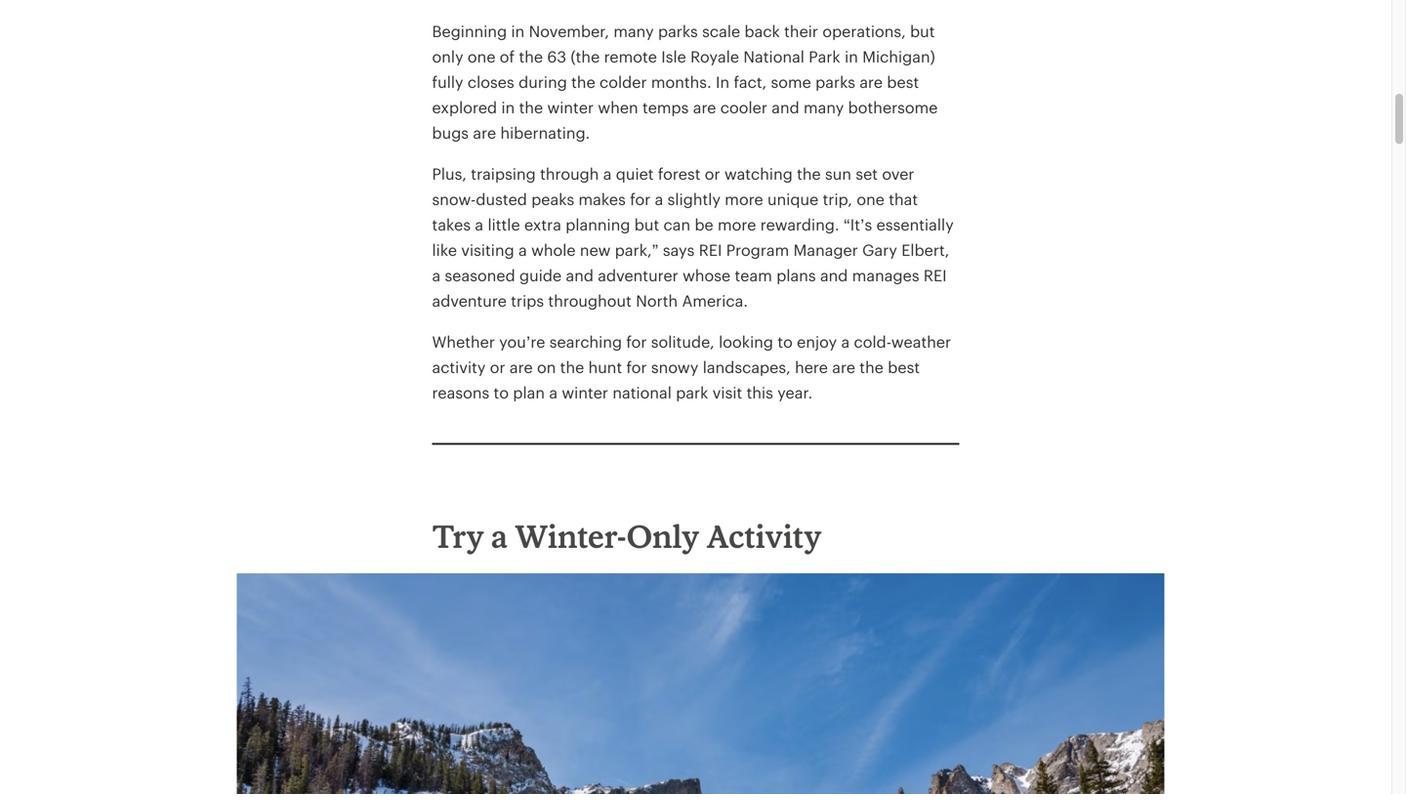 Task type: vqa. For each thing, say whether or not it's contained in the screenshot.
the right lenses
no



Task type: locate. For each thing, give the bounding box(es) containing it.
solitude,
[[651, 333, 715, 351]]

1 horizontal spatial many
[[804, 98, 844, 116]]

on
[[537, 358, 556, 376]]

beginning in november, many parks scale back their operations, but only one of the 63 (the remote isle royale national park in michigan) fully closes during the colder months. in fact, some parks are best explored in the winter when temps are cooler and many bothersome bugs are hibernating.
[[432, 22, 938, 142]]

best down michigan)
[[887, 73, 920, 91]]

0 horizontal spatial and
[[566, 266, 594, 284]]

to left plan
[[494, 383, 509, 402]]

america.
[[682, 292, 748, 310]]

2 vertical spatial in
[[502, 98, 515, 116]]

for down north
[[627, 333, 647, 351]]

rei down elbert,
[[924, 266, 947, 284]]

1 vertical spatial but
[[635, 215, 660, 233]]

be
[[695, 215, 714, 233]]

best down weather at the top of page
[[888, 358, 920, 376]]

more down the watching
[[725, 190, 764, 208]]

1 vertical spatial more
[[718, 215, 757, 233]]

are up bothersome
[[860, 73, 883, 91]]

winter down hunt
[[562, 383, 609, 402]]

colder
[[600, 73, 647, 91]]

months.
[[651, 73, 712, 91]]

for down quiet
[[630, 190, 651, 208]]

whole
[[532, 241, 576, 259]]

1 horizontal spatial or
[[705, 165, 721, 183]]

many down some
[[804, 98, 844, 116]]

parks down park
[[816, 73, 856, 91]]

but inside plus, traipsing through a quiet forest or watching the sun set over snow-dusted peaks makes for a slightly more unique trip, one that takes a little extra planning but can be more rewarding. "it's essentially like visiting a whole new park," says rei program manager gary elbert, a seasoned guide and adventurer whose team plans and manages rei adventure trips throughout north america.
[[635, 215, 660, 233]]

makes
[[579, 190, 626, 208]]

for
[[630, 190, 651, 208], [627, 333, 647, 351], [627, 358, 647, 376]]

park
[[809, 47, 841, 65]]

in right park
[[845, 47, 859, 65]]

or up slightly
[[705, 165, 721, 183]]

for inside plus, traipsing through a quiet forest or watching the sun set over snow-dusted peaks makes for a slightly more unique trip, one that takes a little extra planning but can be more rewarding. "it's essentially like visiting a whole new park," says rei program manager gary elbert, a seasoned guide and adventurer whose team plans and manages rei adventure trips throughout north america.
[[630, 190, 651, 208]]

a up makes
[[603, 165, 612, 183]]

planning
[[566, 215, 631, 233]]

1 horizontal spatial but
[[911, 22, 935, 40]]

plus,
[[432, 165, 467, 183]]

to left enjoy
[[778, 333, 793, 351]]

michigan)
[[863, 47, 936, 65]]

november,
[[529, 22, 610, 40]]

the down "during"
[[519, 98, 543, 116]]

this
[[747, 383, 774, 402]]

many up remote
[[614, 22, 654, 40]]

or down you're
[[490, 358, 506, 376]]

that
[[889, 190, 918, 208]]

1 vertical spatial best
[[888, 358, 920, 376]]

in up of
[[511, 22, 525, 40]]

0 vertical spatial but
[[911, 22, 935, 40]]

watching
[[725, 165, 793, 183]]

1 horizontal spatial to
[[778, 333, 793, 351]]

forest
[[658, 165, 701, 183]]

0 horizontal spatial parks
[[658, 22, 698, 40]]

and inside beginning in november, many parks scale back their operations, but only one of the 63 (the remote isle royale national park in michigan) fully closes during the colder months. in fact, some parks are best explored in the winter when temps are cooler and many bothersome bugs are hibernating.
[[772, 98, 800, 116]]

and down manager
[[821, 266, 848, 284]]

winter
[[548, 98, 594, 116], [562, 383, 609, 402]]

plan
[[513, 383, 545, 402]]

winter up hibernating.
[[548, 98, 594, 116]]

adventurer
[[598, 266, 679, 284]]

or
[[705, 165, 721, 183], [490, 358, 506, 376]]

isle
[[662, 47, 687, 65]]

says
[[663, 241, 695, 259]]

a left whole
[[519, 241, 527, 259]]

peaks
[[532, 190, 575, 208]]

but
[[911, 22, 935, 40], [635, 215, 660, 233]]

visit
[[713, 383, 743, 402]]

and
[[772, 98, 800, 116], [566, 266, 594, 284], [821, 266, 848, 284]]

0 vertical spatial one
[[468, 47, 496, 65]]

the down (the
[[572, 73, 596, 91]]

searching
[[550, 333, 622, 351]]

and up throughout
[[566, 266, 594, 284]]

in
[[716, 73, 730, 91]]

1 vertical spatial for
[[627, 333, 647, 351]]

0 horizontal spatial but
[[635, 215, 660, 233]]

0 vertical spatial many
[[614, 22, 654, 40]]

can
[[664, 215, 691, 233]]

the right of
[[519, 47, 543, 65]]

for up the national
[[627, 358, 647, 376]]

0 vertical spatial or
[[705, 165, 721, 183]]

one left of
[[468, 47, 496, 65]]

to
[[778, 333, 793, 351], [494, 383, 509, 402]]

but up michigan)
[[911, 22, 935, 40]]

park,"
[[615, 241, 659, 259]]

rei up whose
[[699, 241, 722, 259]]

gary
[[863, 241, 898, 259]]

more up program
[[718, 215, 757, 233]]

one down set
[[857, 190, 885, 208]]

0 vertical spatial winter
[[548, 98, 594, 116]]

the down cold-
[[860, 358, 884, 376]]

1 vertical spatial or
[[490, 358, 506, 376]]

1 vertical spatial to
[[494, 383, 509, 402]]

0 horizontal spatial one
[[468, 47, 496, 65]]

a left 'little' at the top of page
[[475, 215, 484, 233]]

north
[[636, 292, 678, 310]]

1 vertical spatial many
[[804, 98, 844, 116]]

the
[[519, 47, 543, 65], [572, 73, 596, 91], [519, 98, 543, 116], [797, 165, 821, 183], [560, 358, 584, 376], [860, 358, 884, 376]]

a down 'forest'
[[655, 190, 664, 208]]

through
[[540, 165, 599, 183]]

0 vertical spatial parks
[[658, 22, 698, 40]]

rei
[[699, 241, 722, 259], [924, 266, 947, 284]]

1 horizontal spatial one
[[857, 190, 885, 208]]

whether you're searching for solitude, looking to enjoy a cold-weather activity or are on the hunt for snowy landscapes, here are the best reasons to plan a winter national park visit this year.
[[432, 333, 952, 402]]

0 horizontal spatial many
[[614, 22, 654, 40]]

temps
[[643, 98, 689, 116]]

but up park,"
[[635, 215, 660, 233]]

beginning
[[432, 22, 507, 40]]

parks up isle
[[658, 22, 698, 40]]

plans
[[777, 266, 816, 284]]

0 vertical spatial best
[[887, 73, 920, 91]]

only
[[432, 47, 464, 65]]

a right 'try' at the bottom left
[[491, 517, 508, 555]]

are
[[860, 73, 883, 91], [693, 98, 717, 116], [473, 124, 496, 142], [510, 358, 533, 376], [833, 358, 856, 376]]

park
[[676, 383, 709, 402]]

and down some
[[772, 98, 800, 116]]

more
[[725, 190, 764, 208], [718, 215, 757, 233]]

1 vertical spatial one
[[857, 190, 885, 208]]

the left sun
[[797, 165, 821, 183]]

1 vertical spatial winter
[[562, 383, 609, 402]]

0 horizontal spatial rei
[[699, 241, 722, 259]]

1 horizontal spatial rei
[[924, 266, 947, 284]]

(the
[[571, 47, 600, 65]]

1 vertical spatial rei
[[924, 266, 947, 284]]

over
[[883, 165, 915, 183]]

63
[[547, 47, 567, 65]]

traipsing
[[471, 165, 536, 183]]

1 horizontal spatial parks
[[816, 73, 856, 91]]

try a winter-only activity
[[432, 517, 822, 555]]

0 horizontal spatial or
[[490, 358, 506, 376]]

explored
[[432, 98, 497, 116]]

0 vertical spatial rei
[[699, 241, 722, 259]]

looking
[[719, 333, 774, 351]]

in down closes
[[502, 98, 515, 116]]

are right the here
[[833, 358, 856, 376]]

0 vertical spatial for
[[630, 190, 651, 208]]

but inside beginning in november, many parks scale back their operations, but only one of the 63 (the remote isle royale national park in michigan) fully closes during the colder months. in fact, some parks are best explored in the winter when temps are cooler and many bothersome bugs are hibernating.
[[911, 22, 935, 40]]

cold-
[[854, 333, 892, 351]]

a
[[603, 165, 612, 183], [655, 190, 664, 208], [475, 215, 484, 233], [519, 241, 527, 259], [432, 266, 441, 284], [842, 333, 850, 351], [549, 383, 558, 402], [491, 517, 508, 555]]

a down the like
[[432, 266, 441, 284]]

remote
[[604, 47, 657, 65]]

here
[[795, 358, 828, 376]]

1 horizontal spatial and
[[772, 98, 800, 116]]

many
[[614, 22, 654, 40], [804, 98, 844, 116]]

0 horizontal spatial to
[[494, 383, 509, 402]]

whether
[[432, 333, 495, 351]]

or inside whether you're searching for solitude, looking to enjoy a cold-weather activity or are on the hunt for snowy landscapes, here are the best reasons to plan a winter national park visit this year.
[[490, 358, 506, 376]]



Task type: describe. For each thing, give the bounding box(es) containing it.
0 vertical spatial to
[[778, 333, 793, 351]]

landscapes,
[[703, 358, 791, 376]]

2 horizontal spatial and
[[821, 266, 848, 284]]

snowy
[[652, 358, 699, 376]]

scale
[[703, 22, 741, 40]]

cooler
[[721, 98, 768, 116]]

0 vertical spatial in
[[511, 22, 525, 40]]

year.
[[778, 383, 813, 402]]

program
[[727, 241, 790, 259]]

essentially
[[877, 215, 954, 233]]

plus, traipsing through a quiet forest or watching the sun set over snow-dusted peaks makes for a slightly more unique trip, one that takes a little extra planning but can be more rewarding. "it's essentially like visiting a whole new park," says rei program manager gary elbert, a seasoned guide and adventurer whose team plans and manages rei adventure trips throughout north america.
[[432, 165, 954, 310]]

little
[[488, 215, 520, 233]]

enjoy
[[797, 333, 837, 351]]

hibernating.
[[501, 124, 590, 142]]

hunt
[[589, 358, 623, 376]]

seasoned
[[445, 266, 516, 284]]

are left on
[[510, 358, 533, 376]]

bugs
[[432, 124, 469, 142]]

the inside plus, traipsing through a quiet forest or watching the sun set over snow-dusted peaks makes for a slightly more unique trip, one that takes a little extra planning but can be more rewarding. "it's essentially like visiting a whole new park," says rei program manager gary elbert, a seasoned guide and adventurer whose team plans and manages rei adventure trips throughout north america.
[[797, 165, 821, 183]]

of
[[500, 47, 515, 65]]

unique
[[768, 190, 819, 208]]

slightly
[[668, 190, 721, 208]]

extra
[[525, 215, 562, 233]]

visiting
[[461, 241, 515, 259]]

a right plan
[[549, 383, 558, 402]]

during
[[519, 73, 567, 91]]

fact,
[[734, 73, 767, 91]]

closes
[[468, 73, 515, 91]]

are down explored
[[473, 124, 496, 142]]

one inside plus, traipsing through a quiet forest or watching the sun set over snow-dusted peaks makes for a slightly more unique trip, one that takes a little extra planning but can be more rewarding. "it's essentially like visiting a whole new park," says rei program manager gary elbert, a seasoned guide and adventurer whose team plans and manages rei adventure trips throughout north america.
[[857, 190, 885, 208]]

winter-
[[515, 517, 627, 555]]

activity
[[432, 358, 486, 376]]

some
[[771, 73, 812, 91]]

set
[[856, 165, 878, 183]]

new
[[580, 241, 611, 259]]

manages
[[853, 266, 920, 284]]

manager
[[794, 241, 859, 259]]

a left cold-
[[842, 333, 850, 351]]

0 vertical spatial more
[[725, 190, 764, 208]]

2 vertical spatial for
[[627, 358, 647, 376]]

are down in
[[693, 98, 717, 116]]

or inside plus, traipsing through a quiet forest or watching the sun set over snow-dusted peaks makes for a slightly more unique trip, one that takes a little extra planning but can be more rewarding. "it's essentially like visiting a whole new park," says rei program manager gary elbert, a seasoned guide and adventurer whose team plans and manages rei adventure trips throughout north america.
[[705, 165, 721, 183]]

weather
[[892, 333, 952, 351]]

bothersome
[[849, 98, 938, 116]]

you're
[[499, 333, 546, 351]]

only
[[627, 517, 700, 555]]

the right on
[[560, 358, 584, 376]]

guide
[[520, 266, 562, 284]]

try
[[432, 517, 484, 555]]

back
[[745, 22, 780, 40]]

"it's
[[844, 215, 873, 233]]

rewarding.
[[761, 215, 840, 233]]

fully
[[432, 73, 464, 91]]

sun
[[826, 165, 852, 183]]

activity
[[707, 517, 822, 555]]

throughout
[[548, 292, 632, 310]]

snow-
[[432, 190, 476, 208]]

whose
[[683, 266, 731, 284]]

like
[[432, 241, 457, 259]]

royale
[[691, 47, 740, 65]]

1 vertical spatial in
[[845, 47, 859, 65]]

best inside whether you're searching for solitude, looking to enjoy a cold-weather activity or are on the hunt for snowy landscapes, here are the best reasons to plan a winter national park visit this year.
[[888, 358, 920, 376]]

reasons
[[432, 383, 490, 402]]

winter inside whether you're searching for solitude, looking to enjoy a cold-weather activity or are on the hunt for snowy landscapes, here are the best reasons to plan a winter national park visit this year.
[[562, 383, 609, 402]]

cross-country skiiers on a snowy trail image
[[237, 573, 1165, 794]]

when
[[598, 98, 639, 116]]

team
[[735, 266, 773, 284]]

trips
[[511, 292, 544, 310]]

operations,
[[823, 22, 906, 40]]

quiet
[[616, 165, 654, 183]]

winter inside beginning in november, many parks scale back their operations, but only one of the 63 (the remote isle royale national park in michigan) fully closes during the colder months. in fact, some parks are best explored in the winter when temps are cooler and many bothersome bugs are hibernating.
[[548, 98, 594, 116]]

adventure
[[432, 292, 507, 310]]

their
[[785, 22, 819, 40]]

one inside beginning in november, many parks scale back their operations, but only one of the 63 (the remote isle royale national park in michigan) fully closes during the colder months. in fact, some parks are best explored in the winter when temps are cooler and many bothersome bugs are hibernating.
[[468, 47, 496, 65]]

elbert,
[[902, 241, 950, 259]]

trip,
[[823, 190, 853, 208]]

national
[[613, 383, 672, 402]]

best inside beginning in november, many parks scale back their operations, but only one of the 63 (the remote isle royale national park in michigan) fully closes during the colder months. in fact, some parks are best explored in the winter when temps are cooler and many bothersome bugs are hibernating.
[[887, 73, 920, 91]]

1 vertical spatial parks
[[816, 73, 856, 91]]

dusted
[[476, 190, 527, 208]]

takes
[[432, 215, 471, 233]]



